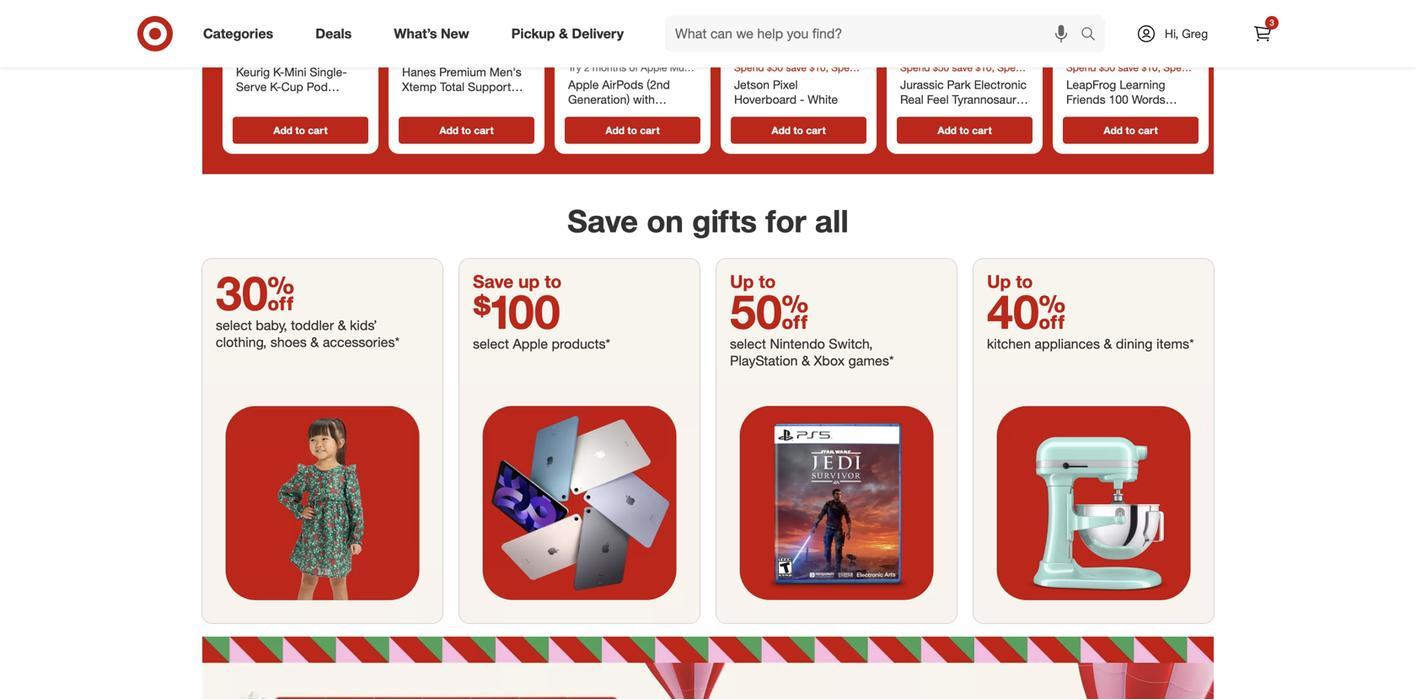 Task type: vqa. For each thing, say whether or not it's contained in the screenshot.
Ready associated with Raspberries - 12oz
no



Task type: locate. For each thing, give the bounding box(es) containing it.
3 add to cart button from the left
[[565, 117, 701, 144]]

serve
[[236, 79, 267, 94]]

reg
[[735, 48, 749, 61], [901, 48, 915, 61], [1067, 48, 1082, 61]]

reg left $49.99
[[901, 48, 915, 61]]

up down gifts
[[730, 271, 754, 292]]

$59.99
[[236, 34, 271, 48]]

6 add to cart button from the left
[[1063, 117, 1199, 144]]

1 vertical spatial save
[[473, 271, 514, 292]]

0 horizontal spatial reg
[[735, 48, 749, 61]]

$99.00 reg $149.99 sale
[[735, 34, 811, 61]]

1 horizontal spatial -
[[800, 92, 805, 107]]

add to cart button for leapfrog learning friends 100 words book
[[1063, 117, 1199, 144]]

save
[[568, 202, 638, 239], [473, 271, 514, 292]]

add to cart down case
[[606, 124, 660, 137]]

save on gifts for all
[[568, 202, 849, 239]]

kitchen appliances & dining items*
[[988, 336, 1195, 352]]

cart down exclusive)
[[973, 124, 992, 137]]

what's
[[394, 25, 437, 42]]

up
[[519, 271, 540, 292]]

reg $49.99 sale
[[901, 48, 971, 61]]

apple up charging
[[568, 77, 599, 92]]

2 sale from the left
[[951, 48, 971, 61]]

2 up to from the left
[[988, 271, 1033, 292]]

1 vertical spatial apple
[[513, 336, 548, 352]]

3 add to cart from the left
[[606, 124, 660, 137]]

5 add to cart button from the left
[[897, 117, 1033, 144]]

add for leapfrog learning friends 100 words book
[[1104, 124, 1123, 137]]

to down (target
[[960, 124, 970, 137]]

2 up from the left
[[988, 271, 1012, 292]]

k- right serve
[[270, 79, 281, 94]]

to down maker
[[296, 124, 305, 137]]

2 horizontal spatial select
[[730, 336, 767, 352]]

sale right $49.99
[[951, 48, 971, 61]]

1 horizontal spatial up to
[[988, 271, 1033, 292]]

& left $99.99
[[559, 25, 568, 42]]

add down case
[[606, 124, 625, 137]]

add down hoverboard at the top of page
[[772, 124, 791, 137]]

1 up to from the left
[[730, 271, 776, 292]]

$11.89 reg $13.99
[[1067, 34, 1115, 61]]

mini
[[285, 64, 307, 79]]

toddler
[[291, 317, 334, 333]]

cart down white
[[806, 124, 826, 137]]

100
[[1109, 92, 1129, 107]]

cart for jetson pixel hoverboard - white
[[806, 124, 826, 137]]

- left oasis
[[311, 94, 315, 109]]

reg left $13.99
[[1067, 48, 1082, 61]]

games*
[[849, 352, 894, 369]]

up to up kitchen
[[988, 271, 1033, 292]]

save left on
[[568, 202, 638, 239]]

add to cart down (target
[[938, 124, 992, 137]]

up
[[730, 271, 754, 292], [988, 271, 1012, 292]]

save left "up"
[[473, 271, 514, 292]]

add to cart button
[[233, 117, 369, 144], [399, 117, 535, 144], [565, 117, 701, 144], [731, 117, 867, 144], [897, 117, 1033, 144], [1063, 117, 1199, 144]]

select inside select nintendo switch, playstation & xbox games*
[[730, 336, 767, 352]]

1 horizontal spatial reg
[[901, 48, 915, 61]]

30 select baby, toddler & kids' clothing, shoes & accessories*
[[216, 264, 400, 350]]

add down "leapfrog learning friends 100 words book"
[[1104, 124, 1123, 137]]

electronic
[[975, 77, 1027, 92]]

apple inside "apple airpods (2nd generation) with charging case"
[[568, 77, 599, 92]]

jetson pixel hoverboard - white
[[735, 77, 838, 107]]

& down toddler
[[311, 334, 319, 350]]

select apple products*
[[473, 336, 611, 352]]

add to cart button down with
[[565, 117, 701, 144]]

4 add from the left
[[772, 124, 791, 137]]

- left white
[[800, 92, 805, 107]]

all
[[815, 202, 849, 239]]

for
[[766, 202, 807, 239]]

add to cart for apple airpods (2nd generation) with charging case
[[606, 124, 660, 137]]

1 add to cart button from the left
[[233, 117, 369, 144]]

oasis
[[318, 94, 348, 109]]

pixel
[[773, 77, 798, 92]]

0 vertical spatial apple
[[568, 77, 599, 92]]

to
[[296, 124, 305, 137], [462, 124, 471, 137], [628, 124, 638, 137], [794, 124, 804, 137], [960, 124, 970, 137], [1126, 124, 1136, 137], [545, 271, 562, 292], [759, 271, 776, 292], [1016, 271, 1033, 292]]

to up kitchen
[[1016, 271, 1033, 292]]

products*
[[552, 336, 611, 352]]

cart down oasis
[[308, 124, 328, 137]]

4 add to cart from the left
[[772, 124, 826, 137]]

categories
[[203, 25, 273, 42]]

hi,
[[1165, 26, 1179, 41]]

select up 'playstation'
[[730, 336, 767, 352]]

(target
[[924, 107, 960, 121]]

0 horizontal spatial select
[[216, 317, 252, 333]]

pickup & delivery
[[512, 25, 624, 42]]

nintendo
[[770, 336, 826, 352]]

0 horizontal spatial up
[[730, 271, 754, 292]]

maker
[[274, 94, 307, 109]]

select down save up to
[[473, 336, 509, 352]]

4 add to cart button from the left
[[731, 117, 867, 144]]

on
[[647, 202, 684, 239]]

sale right $149.99
[[791, 48, 811, 61]]

1 horizontal spatial select
[[473, 336, 509, 352]]

add to cart button down '$19.99' link
[[399, 117, 535, 144]]

reg for $99.00
[[735, 48, 749, 61]]

to down case
[[628, 124, 638, 137]]

cart for keurig k-mini single- serve k-cup pod coffee maker - oasis
[[308, 124, 328, 137]]

6 add from the left
[[1104, 124, 1123, 137]]

3 reg from the left
[[1067, 48, 1082, 61]]

kitchen
[[988, 336, 1031, 352]]

add down maker
[[274, 124, 293, 137]]

add to cart down maker
[[274, 124, 328, 137]]

add down (target
[[938, 124, 957, 137]]

3 cart from the left
[[640, 124, 660, 137]]

0 horizontal spatial sale
[[791, 48, 811, 61]]

up to down gifts
[[730, 271, 776, 292]]

reg inside $99.00 reg $149.99 sale
[[735, 48, 749, 61]]

add
[[274, 124, 293, 137], [440, 124, 459, 137], [606, 124, 625, 137], [772, 124, 791, 137], [938, 124, 957, 137], [1104, 124, 1123, 137]]

search
[[1074, 27, 1114, 43]]

add to cart down 100
[[1104, 124, 1158, 137]]

5 cart from the left
[[973, 124, 992, 137]]

with
[[633, 92, 655, 107]]

add for jetson pixel hoverboard - white
[[772, 124, 791, 137]]

(2nd
[[647, 77, 670, 92]]

1 horizontal spatial apple
[[568, 77, 599, 92]]

appliances
[[1035, 336, 1101, 352]]

select up the clothing,
[[216, 317, 252, 333]]

add to cart button down maker
[[233, 117, 369, 144]]

shoes
[[271, 334, 307, 350]]

cart down '$19.99' link
[[474, 124, 494, 137]]

1 add from the left
[[274, 124, 293, 137]]

up for 40
[[988, 271, 1012, 292]]

add to cart down white
[[772, 124, 826, 137]]

1 cart from the left
[[308, 124, 328, 137]]

up to for 40
[[988, 271, 1033, 292]]

6 add to cart from the left
[[1104, 124, 1158, 137]]

cart down case
[[640, 124, 660, 137]]

words
[[1132, 92, 1166, 107]]

1 sale from the left
[[791, 48, 811, 61]]

add down '$19.99' link
[[440, 124, 459, 137]]

categories link
[[189, 15, 295, 52]]

5 add from the left
[[938, 124, 957, 137]]

$11.89
[[1067, 34, 1102, 48]]

items*
[[1157, 336, 1195, 352]]

select inside 30 select baby, toddler & kids' clothing, shoes & accessories*
[[216, 317, 252, 333]]

& down nintendo
[[802, 352, 811, 369]]

new
[[441, 25, 469, 42]]

1 horizontal spatial sale
[[951, 48, 971, 61]]

apple
[[568, 77, 599, 92], [513, 336, 548, 352]]

tyrannosaurus
[[953, 92, 1029, 107]]

reg left $149.99
[[735, 48, 749, 61]]

add to cart for keurig k-mini single- serve k-cup pod coffee maker - oasis
[[274, 124, 328, 137]]

sale
[[791, 48, 811, 61], [951, 48, 971, 61]]

0 horizontal spatial apple
[[513, 336, 548, 352]]

0 horizontal spatial up to
[[730, 271, 776, 292]]

& left dining
[[1104, 336, 1113, 352]]

leapfrog
[[1067, 77, 1117, 92]]

reg inside $11.89 reg $13.99
[[1067, 48, 1082, 61]]

2 add from the left
[[440, 124, 459, 137]]

add to cart
[[274, 124, 328, 137], [440, 124, 494, 137], [606, 124, 660, 137], [772, 124, 826, 137], [938, 124, 992, 137], [1104, 124, 1158, 137]]

k-
[[273, 64, 285, 79], [270, 79, 281, 94]]

2 horizontal spatial reg
[[1067, 48, 1082, 61]]

1 reg from the left
[[735, 48, 749, 61]]

pickup
[[512, 25, 555, 42]]

1 horizontal spatial up
[[988, 271, 1012, 292]]

6 cart from the left
[[1139, 124, 1158, 137]]

1 add to cart from the left
[[274, 124, 328, 137]]

real
[[901, 92, 924, 107]]

2 add to cart button from the left
[[399, 117, 535, 144]]

carousel region
[[202, 0, 1214, 188]]

4 cart from the left
[[806, 124, 826, 137]]

1 up from the left
[[730, 271, 754, 292]]

& left kids' at the left top of the page
[[338, 317, 346, 333]]

-
[[800, 92, 805, 107], [311, 94, 315, 109]]

clothing,
[[216, 334, 267, 350]]

add to cart down '$19.99' link
[[440, 124, 494, 137]]

apple left products*
[[513, 336, 548, 352]]

add to cart button down 100
[[1063, 117, 1199, 144]]

cart down words on the right
[[1139, 124, 1158, 137]]

add to cart button for apple airpods (2nd generation) with charging case
[[565, 117, 701, 144]]

1 horizontal spatial save
[[568, 202, 638, 239]]

add to cart button down tyrannosaurus
[[897, 117, 1033, 144]]

cart
[[308, 124, 328, 137], [474, 124, 494, 137], [640, 124, 660, 137], [806, 124, 826, 137], [973, 124, 992, 137], [1139, 124, 1158, 137]]

add to cart button down white
[[731, 117, 867, 144]]

playstation
[[730, 352, 798, 369]]

sale inside $99.00 reg $149.99 sale
[[791, 48, 811, 61]]

3 add from the left
[[606, 124, 625, 137]]

up up kitchen
[[988, 271, 1012, 292]]

leapfrog learning friends 100 words book
[[1067, 77, 1166, 121]]

up to for 50
[[730, 271, 776, 292]]

coffee
[[236, 94, 271, 109]]

0 horizontal spatial -
[[311, 94, 315, 109]]

cart for apple airpods (2nd generation) with charging case
[[640, 124, 660, 137]]

0 horizontal spatial save
[[473, 271, 514, 292]]

select
[[216, 317, 252, 333], [473, 336, 509, 352], [730, 336, 767, 352]]

5 add to cart from the left
[[938, 124, 992, 137]]

0 vertical spatial save
[[568, 202, 638, 239]]

$13.99
[[1084, 48, 1115, 61]]



Task type: describe. For each thing, give the bounding box(es) containing it.
add to cart button for jurassic park electronic real feel tyrannosaurus rex (target exclusive)
[[897, 117, 1033, 144]]

what's new
[[394, 25, 469, 42]]

to down 100
[[1126, 124, 1136, 137]]

to right "up"
[[545, 271, 562, 292]]

$19.99 link
[[396, 0, 538, 113]]

deals link
[[301, 15, 373, 52]]

reg for $11.89
[[1067, 48, 1082, 61]]

add for keurig k-mini single- serve k-cup pod coffee maker - oasis
[[274, 124, 293, 137]]

add to cart for jetson pixel hoverboard - white
[[772, 124, 826, 137]]

kids'
[[350, 317, 377, 333]]

hi, greg
[[1165, 26, 1209, 41]]

airpods
[[602, 77, 644, 92]]

park
[[948, 77, 971, 92]]

book
[[1067, 107, 1095, 121]]

cart for jurassic park electronic real feel tyrannosaurus rex (target exclusive)
[[973, 124, 992, 137]]

40
[[988, 282, 1066, 340]]

deals
[[316, 25, 352, 42]]

jetson
[[735, 77, 770, 92]]

select for $100
[[473, 336, 509, 352]]

add to cart button for keurig k-mini single- serve k-cup pod coffee maker - oasis
[[233, 117, 369, 144]]

charging
[[568, 107, 616, 121]]

friends
[[1067, 92, 1106, 107]]

$149.99
[[752, 48, 788, 61]]

k- right keurig at the top
[[273, 64, 285, 79]]

save up to
[[473, 271, 562, 292]]

keurig k-mini single- serve k-cup pod coffee maker - oasis
[[236, 64, 348, 109]]

accessories*
[[323, 334, 400, 350]]

cart for leapfrog learning friends 100 words book
[[1139, 124, 1158, 137]]

add to cart for leapfrog learning friends 100 words book
[[1104, 124, 1158, 137]]

pickup & delivery link
[[497, 15, 645, 52]]

$49.99
[[918, 48, 949, 61]]

up for 50
[[730, 271, 754, 292]]

case
[[620, 107, 647, 121]]

hoverboard
[[735, 92, 797, 107]]

delivery
[[572, 25, 624, 42]]

$19.99
[[402, 34, 438, 48]]

to down jetson pixel hoverboard - white
[[794, 124, 804, 137]]

switch,
[[829, 336, 873, 352]]

greg
[[1182, 26, 1209, 41]]

save for save on gifts for all
[[568, 202, 638, 239]]

What can we help you find? suggestions appear below search field
[[665, 15, 1085, 52]]

cup
[[281, 79, 303, 94]]

jurassic
[[901, 77, 944, 92]]

to down for
[[759, 271, 776, 292]]

2 cart from the left
[[474, 124, 494, 137]]

select for 50
[[730, 336, 767, 352]]

what's new link
[[380, 15, 491, 52]]

30
[[216, 264, 295, 321]]

50
[[730, 282, 809, 340]]

keurig
[[236, 64, 270, 79]]

xbox
[[814, 352, 845, 369]]

jurassic park electronic real feel tyrannosaurus rex (target exclusive)
[[901, 77, 1029, 121]]

add to cart button for jetson pixel hoverboard - white
[[731, 117, 867, 144]]

add for jurassic park electronic real feel tyrannosaurus rex (target exclusive)
[[938, 124, 957, 137]]

& inside select nintendo switch, playstation & xbox games*
[[802, 352, 811, 369]]

dining
[[1117, 336, 1153, 352]]

3 link
[[1245, 15, 1282, 52]]

single-
[[310, 64, 347, 79]]

- inside keurig k-mini single- serve k-cup pod coffee maker - oasis
[[311, 94, 315, 109]]

gifts
[[693, 202, 757, 239]]

baby,
[[256, 317, 287, 333]]

feel
[[927, 92, 949, 107]]

$99.99
[[568, 34, 604, 48]]

select nintendo switch, playstation & xbox games*
[[730, 336, 894, 369]]

search button
[[1074, 15, 1114, 56]]

$99.00
[[735, 34, 770, 48]]

rex
[[901, 107, 921, 121]]

exclusive)
[[963, 107, 1016, 121]]

learning
[[1120, 77, 1166, 92]]

3
[[1270, 17, 1275, 28]]

$100
[[473, 282, 561, 340]]

save for save up to
[[473, 271, 514, 292]]

add to cart for jurassic park electronic real feel tyrannosaurus rex (target exclusive)
[[938, 124, 992, 137]]

generation)
[[568, 92, 630, 107]]

2 add to cart from the left
[[440, 124, 494, 137]]

add for apple airpods (2nd generation) with charging case
[[606, 124, 625, 137]]

to down '$19.99' link
[[462, 124, 471, 137]]

white
[[808, 92, 838, 107]]

2 reg from the left
[[901, 48, 915, 61]]

apple airpods (2nd generation) with charging case
[[568, 77, 670, 121]]

- inside jetson pixel hoverboard - white
[[800, 92, 805, 107]]

pod
[[307, 79, 328, 94]]



